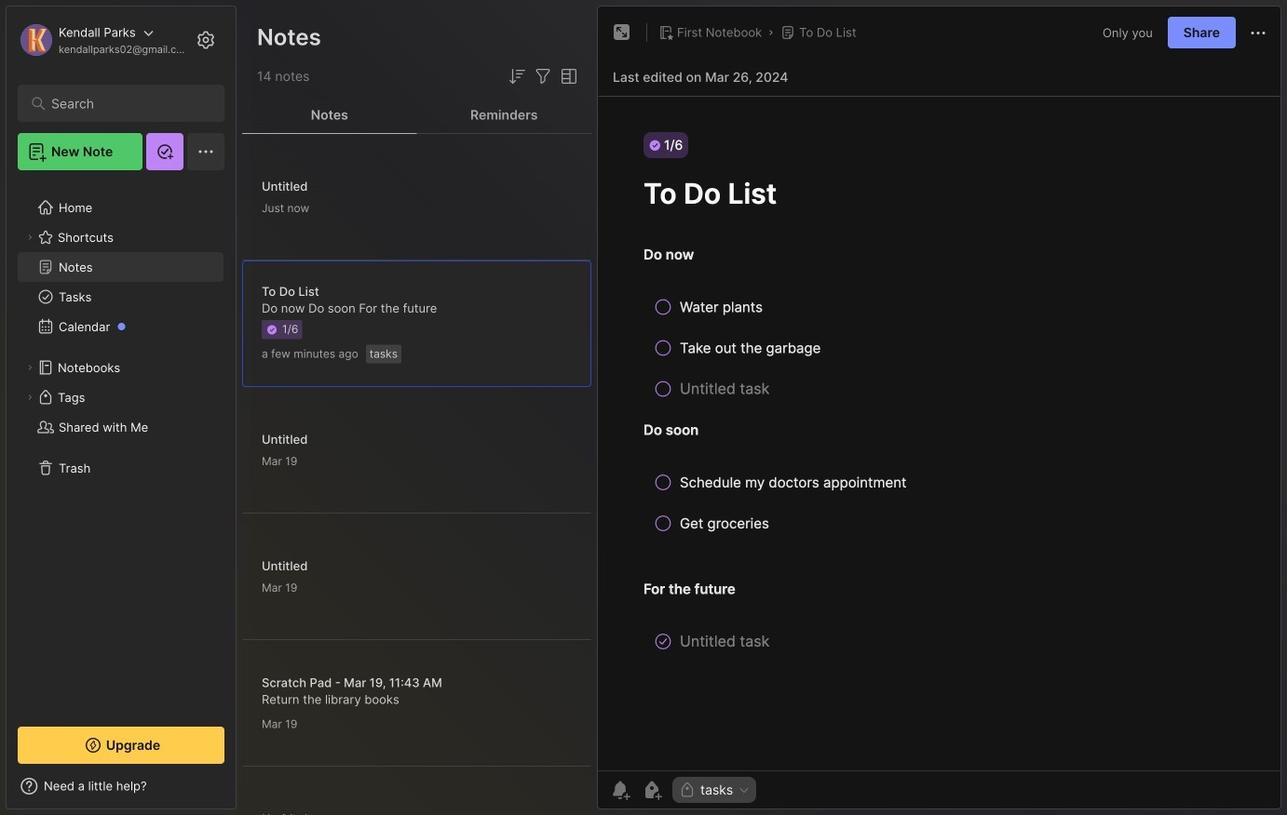 Task type: locate. For each thing, give the bounding box(es) containing it.
expand tags image
[[24, 392, 35, 403]]

tree
[[7, 182, 236, 711]]

add tag image
[[641, 779, 663, 802]]

more actions image
[[1247, 22, 1269, 44]]

none search field inside main "element"
[[51, 92, 200, 115]]

More actions field
[[1247, 21, 1269, 44]]

View options field
[[554, 65, 580, 88]]

add a reminder image
[[609, 779, 631, 802]]

Account field
[[18, 21, 190, 59]]

tab list
[[242, 97, 591, 134]]

WHAT'S NEW field
[[7, 772, 236, 802]]

None search field
[[51, 92, 200, 115]]

Sort options field
[[506, 65, 528, 88]]



Task type: vqa. For each thing, say whether or not it's contained in the screenshot.
'evernote'
no



Task type: describe. For each thing, give the bounding box(es) containing it.
Add filters field
[[532, 65, 554, 88]]

tasks Tag actions field
[[733, 784, 751, 797]]

note window element
[[597, 6, 1281, 815]]

settings image
[[195, 29, 217, 51]]

main element
[[0, 0, 242, 816]]

tree inside main "element"
[[7, 182, 236, 711]]

Note Editor text field
[[598, 96, 1281, 771]]

Search text field
[[51, 95, 200, 113]]

click to collapse image
[[235, 781, 249, 804]]

expand note image
[[611, 21, 633, 44]]

expand notebooks image
[[24, 362, 35, 373]]

add filters image
[[532, 65, 554, 88]]



